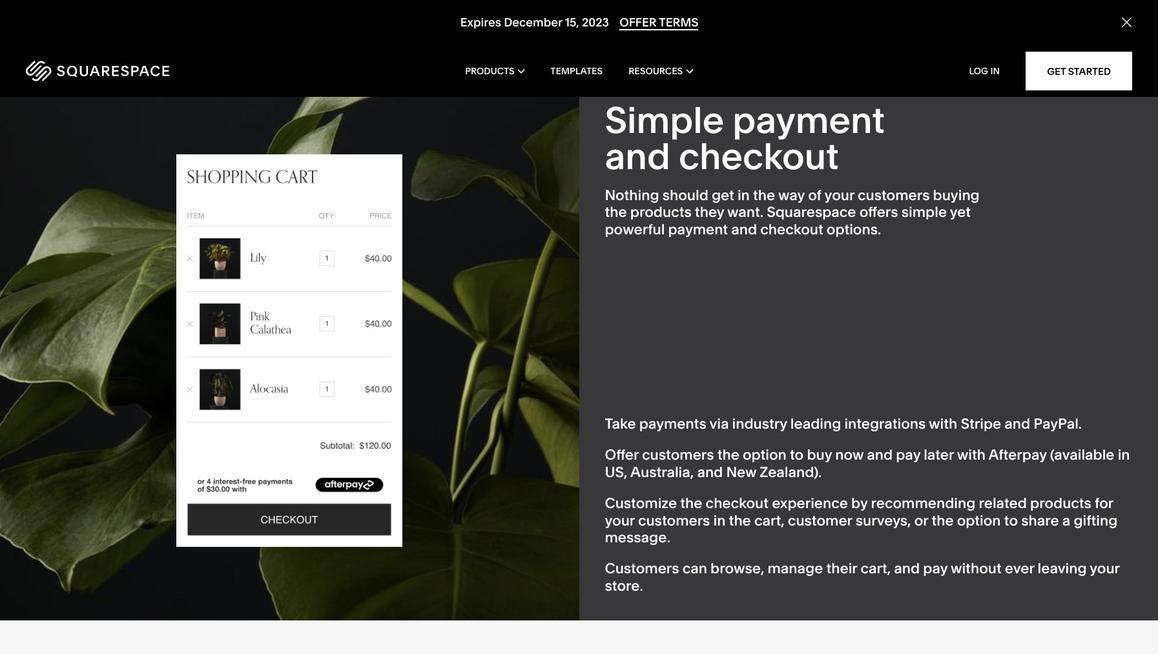 Task type: locate. For each thing, give the bounding box(es) containing it.
option inside customize the checkout experience by recommending related products for your customers in the cart, customer surveys, or the option to share a gifting message.
[[957, 512, 1001, 530]]

0 vertical spatial of
[[208, 40, 219, 55]]

in inside offer customers the option to buy now and pay later with afterpay (available in us, australia, and new zealand).
[[1118, 447, 1130, 464]]

get
[[1047, 65, 1066, 77]]

customers down australia,
[[638, 512, 710, 530]]

with up later
[[929, 415, 958, 433]]

0 vertical spatial to
[[790, 447, 804, 464]]

customize
[[605, 495, 677, 512]]

1 horizontal spatial for
[[1095, 495, 1114, 512]]

checkout inside local pickup offers a convenient option for a customer purchase, and may increase checkout rate by removing the added cost of shipping.
[[486, 26, 537, 41]]

offer terms link
[[619, 15, 698, 30]]

customize the checkout experience by recommending related products for your customers in the cart, customer surveys, or the option to share a gifting message.
[[605, 495, 1118, 547]]

0 horizontal spatial customer
[[273, 26, 326, 41]]

by inside customize the checkout experience by recommending related products for your customers in the cart, customer surveys, or the option to share a gifting message.
[[852, 495, 868, 512]]

get started link
[[1026, 52, 1133, 90]]

cart,
[[755, 512, 785, 530], [861, 560, 891, 578]]

option down industry
[[743, 447, 787, 464]]

for inside local pickup offers a convenient option for a customer purchase, and may increase checkout rate by removing the added cost of shipping.
[[246, 26, 261, 41]]

squarespace logo image
[[26, 61, 169, 81]]

pay left later
[[896, 447, 921, 464]]

1 vertical spatial by
[[852, 495, 868, 512]]

by right rate
[[50, 40, 64, 55]]

1 vertical spatial to
[[1005, 512, 1018, 530]]

zealand).
[[760, 464, 822, 481]]

customer inside local pickup offers a convenient option for a customer purchase, and may increase checkout rate by removing the added cost of shipping.
[[273, 26, 326, 41]]

share
[[1022, 512, 1059, 530]]

to
[[790, 447, 804, 464], [1005, 512, 1018, 530]]

pay left without
[[924, 560, 948, 578]]

2 vertical spatial option
[[957, 512, 1001, 530]]

of right way
[[808, 187, 822, 204]]

pay
[[896, 447, 921, 464], [924, 560, 948, 578]]

can
[[683, 560, 707, 578]]

leading
[[791, 415, 841, 433]]

customers inside customize the checkout experience by recommending related products for your customers in the cart, customer surveys, or the option to share a gifting message.
[[638, 512, 710, 530]]

1 vertical spatial your
[[605, 512, 635, 530]]

started
[[1069, 65, 1111, 77]]

your right leaving
[[1090, 560, 1120, 578]]

shipping.
[[222, 40, 273, 55]]

1 horizontal spatial in
[[738, 187, 750, 204]]

the inside offer customers the option to buy now and pay later with afterpay (available in us, australia, and new zealand).
[[718, 447, 740, 464]]

offer inside offer customers the option to buy now and pay later with afterpay (available in us, australia, and new zealand).
[[605, 447, 639, 464]]

customers
[[858, 187, 930, 204], [642, 447, 714, 464], [638, 512, 710, 530]]

to left share
[[1005, 512, 1018, 530]]

your inside customize the checkout experience by recommending related products for your customers in the cart, customer surveys, or the option to share a gifting message.
[[605, 512, 635, 530]]

your
[[825, 187, 855, 204], [605, 512, 635, 530], [1090, 560, 1120, 578]]

cart, down zealand). at the right
[[755, 512, 785, 530]]

products down the (available
[[1031, 495, 1092, 512]]

to left "buy"
[[790, 447, 804, 464]]

1 vertical spatial for
[[1095, 495, 1114, 512]]

offers left simple
[[860, 204, 898, 221]]

your up options.
[[825, 187, 855, 204]]

paypal.
[[1034, 415, 1082, 433]]

their
[[827, 560, 858, 578]]

for
[[246, 26, 261, 41], [1095, 495, 1114, 512]]

1 vertical spatial in
[[1118, 447, 1130, 464]]

1 horizontal spatial your
[[825, 187, 855, 204]]

1 horizontal spatial payment
[[733, 98, 885, 142]]

1 horizontal spatial offers
[[860, 204, 898, 221]]

1 horizontal spatial products
[[1031, 495, 1092, 512]]

checkout
[[486, 26, 537, 41], [679, 134, 839, 178], [761, 221, 824, 238], [706, 495, 769, 512]]

1 vertical spatial of
[[808, 187, 822, 204]]

2 vertical spatial your
[[1090, 560, 1120, 578]]

0 vertical spatial pay
[[896, 447, 921, 464]]

browse,
[[711, 560, 765, 578]]

2 vertical spatial in
[[714, 512, 726, 530]]

1 horizontal spatial customer
[[788, 512, 853, 530]]

customers can browse, manage their cart, and pay without ever leaving your store.
[[605, 560, 1120, 595]]

offers
[[99, 26, 131, 41], [860, 204, 898, 221]]

0 vertical spatial payment
[[733, 98, 885, 142]]

0 horizontal spatial offers
[[99, 26, 131, 41]]

your inside "customers can browse, manage their cart, and pay without ever leaving your store."
[[1090, 560, 1120, 578]]

offers right pickup
[[99, 26, 131, 41]]

0 horizontal spatial for
[[246, 26, 261, 41]]

checkout up products button
[[486, 26, 537, 41]]

new
[[726, 464, 757, 481]]

in up browse,
[[714, 512, 726, 530]]

templates
[[551, 65, 603, 77]]

checkout down way
[[761, 221, 824, 238]]

offer for offer terms
[[619, 15, 657, 30]]

offer left terms
[[619, 15, 657, 30]]

0 vertical spatial customer
[[273, 26, 326, 41]]

2 horizontal spatial option
[[957, 512, 1001, 530]]

australia,
[[631, 464, 694, 481]]

pickup
[[58, 26, 96, 41]]

1 vertical spatial pay
[[924, 560, 948, 578]]

log
[[969, 65, 989, 77]]

and left may
[[386, 26, 407, 41]]

customer up their
[[788, 512, 853, 530]]

for right cost
[[246, 26, 261, 41]]

customer
[[273, 26, 326, 41], [788, 512, 853, 530]]

experience
[[772, 495, 848, 512]]

option
[[207, 26, 243, 41], [743, 447, 787, 464], [957, 512, 1001, 530]]

gifting
[[1074, 512, 1118, 530]]

rate
[[26, 40, 48, 55]]

products
[[630, 204, 692, 221], [1031, 495, 1092, 512]]

0 vertical spatial offers
[[99, 26, 131, 41]]

payment
[[733, 98, 885, 142], [668, 221, 728, 238]]

1 vertical spatial with
[[957, 447, 986, 464]]

1 vertical spatial cart,
[[861, 560, 891, 578]]

with
[[929, 415, 958, 433], [957, 447, 986, 464]]

0 horizontal spatial of
[[208, 40, 219, 55]]

0 horizontal spatial pay
[[896, 447, 921, 464]]

in right the (available
[[1118, 447, 1130, 464]]

15,
[[565, 15, 579, 30]]

of right cost
[[208, 40, 219, 55]]

1 vertical spatial offers
[[860, 204, 898, 221]]

customers inside nothing should get in the way of your customers buying the products they want. squarespace offers simple yet powerful payment and checkout options.
[[858, 187, 930, 204]]

the
[[122, 40, 140, 55], [753, 187, 775, 204], [605, 204, 627, 221], [718, 447, 740, 464], [681, 495, 703, 512], [729, 512, 751, 530], [932, 512, 954, 530]]

offer
[[619, 15, 657, 30], [605, 447, 639, 464]]

products button
[[465, 45, 525, 97]]

1 horizontal spatial option
[[743, 447, 787, 464]]

1 vertical spatial products
[[1031, 495, 1092, 512]]

0 vertical spatial by
[[50, 40, 64, 55]]

option up without
[[957, 512, 1001, 530]]

in right get
[[738, 187, 750, 204]]

customer left the purchase,
[[273, 26, 326, 41]]

0 vertical spatial offer
[[619, 15, 657, 30]]

0 horizontal spatial payment
[[668, 221, 728, 238]]

0 horizontal spatial your
[[605, 512, 635, 530]]

offer down take on the bottom right
[[605, 447, 639, 464]]

1 horizontal spatial cart,
[[861, 560, 891, 578]]

2 horizontal spatial in
[[1118, 447, 1130, 464]]

with right later
[[957, 447, 986, 464]]

0 vertical spatial for
[[246, 26, 261, 41]]

checkout down new
[[706, 495, 769, 512]]

in inside nothing should get in the way of your customers buying the products they want. squarespace offers simple yet powerful payment and checkout options.
[[738, 187, 750, 204]]

in
[[738, 187, 750, 204], [1118, 447, 1130, 464], [714, 512, 726, 530]]

local
[[26, 26, 56, 41]]

0 vertical spatial products
[[630, 204, 692, 221]]

get started
[[1047, 65, 1111, 77]]

0 vertical spatial your
[[825, 187, 855, 204]]

removing
[[67, 40, 119, 55]]

0 vertical spatial cart,
[[755, 512, 785, 530]]

2 horizontal spatial your
[[1090, 560, 1120, 578]]

0 horizontal spatial cart,
[[755, 512, 785, 530]]

and down or
[[894, 560, 920, 578]]

a inside customize the checkout experience by recommending related products for your customers in the cart, customer surveys, or the option to share a gifting message.
[[1063, 512, 1071, 530]]

1 horizontal spatial pay
[[924, 560, 948, 578]]

and up nothing
[[605, 134, 671, 178]]

0 vertical spatial customers
[[858, 187, 930, 204]]

and right they
[[732, 221, 757, 238]]

option right cost
[[207, 26, 243, 41]]

2 vertical spatial customers
[[638, 512, 710, 530]]

a
[[133, 26, 140, 41], [264, 26, 270, 41], [1063, 512, 1071, 530]]

customers down "payments"
[[642, 447, 714, 464]]

the inside local pickup offers a convenient option for a customer purchase, and may increase checkout rate by removing the added cost of shipping.
[[122, 40, 140, 55]]

option inside local pickup offers a convenient option for a customer purchase, and may increase checkout rate by removing the added cost of shipping.
[[207, 26, 243, 41]]

may
[[410, 26, 433, 41]]

0 horizontal spatial by
[[50, 40, 64, 55]]

1 vertical spatial customer
[[788, 512, 853, 530]]

cost
[[182, 40, 205, 55]]

shopping cart example on mobile image
[[177, 154, 403, 547]]

store.
[[605, 577, 643, 595]]

log             in link
[[969, 65, 1000, 77]]

by
[[50, 40, 64, 55], [852, 495, 868, 512]]

1 vertical spatial offer
[[605, 447, 639, 464]]

for down the (available
[[1095, 495, 1114, 512]]

2 horizontal spatial a
[[1063, 512, 1071, 530]]

products left they
[[630, 204, 692, 221]]

0 vertical spatial option
[[207, 26, 243, 41]]

1 vertical spatial option
[[743, 447, 787, 464]]

0 horizontal spatial option
[[207, 26, 243, 41]]

1 horizontal spatial to
[[1005, 512, 1018, 530]]

by down offer customers the option to buy now and pay later with afterpay (available in us, australia, and new zealand).
[[852, 495, 868, 512]]

integrations
[[845, 415, 926, 433]]

get
[[712, 187, 735, 204]]

cart, right their
[[861, 560, 891, 578]]

your down "us,"
[[605, 512, 635, 530]]

0 horizontal spatial products
[[630, 204, 692, 221]]

and inside local pickup offers a convenient option for a customer purchase, and may increase checkout rate by removing the added cost of shipping.
[[386, 26, 407, 41]]

expires december 15, 2023
[[460, 15, 609, 30]]

0 horizontal spatial in
[[714, 512, 726, 530]]

customers up options.
[[858, 187, 930, 204]]

0 vertical spatial in
[[738, 187, 750, 204]]

customers
[[605, 560, 679, 578]]

checkout up way
[[679, 134, 839, 178]]

1 vertical spatial payment
[[668, 221, 728, 238]]

1 horizontal spatial by
[[852, 495, 868, 512]]

and
[[386, 26, 407, 41], [605, 134, 671, 178], [732, 221, 757, 238], [1005, 415, 1031, 433], [867, 447, 893, 464], [697, 464, 723, 481], [894, 560, 920, 578]]

and inside nothing should get in the way of your customers buying the products they want. squarespace offers simple yet powerful payment and checkout options.
[[732, 221, 757, 238]]

added
[[143, 40, 179, 55]]

0 horizontal spatial to
[[790, 447, 804, 464]]

customer inside customize the checkout experience by recommending related products for your customers in the cart, customer surveys, or the option to share a gifting message.
[[788, 512, 853, 530]]

way
[[779, 187, 805, 204]]

1 horizontal spatial of
[[808, 187, 822, 204]]

1 vertical spatial customers
[[642, 447, 714, 464]]

simple
[[605, 98, 724, 142]]



Task type: describe. For each thing, give the bounding box(es) containing it.
0 horizontal spatial a
[[133, 26, 140, 41]]

increase
[[436, 26, 483, 41]]

offers inside local pickup offers a convenient option for a customer purchase, and may increase checkout rate by removing the added cost of shipping.
[[99, 26, 131, 41]]

recommending
[[871, 495, 976, 512]]

simple payment and checkout
[[605, 98, 885, 178]]

payment inside simple payment and checkout
[[733, 98, 885, 142]]

related
[[979, 495, 1027, 512]]

afterpay
[[989, 447, 1047, 464]]

without
[[951, 560, 1002, 578]]

offers inside nothing should get in the way of your customers buying the products they want. squarespace offers simple yet powerful payment and checkout options.
[[860, 204, 898, 221]]

cart, inside customize the checkout experience by recommending related products for your customers in the cart, customer surveys, or the option to share a gifting message.
[[755, 512, 785, 530]]

in inside customize the checkout experience by recommending related products for your customers in the cart, customer surveys, or the option to share a gifting message.
[[714, 512, 726, 530]]

pay inside "customers can browse, manage their cart, and pay without ever leaving your store."
[[924, 560, 948, 578]]

buying
[[933, 187, 980, 204]]

pay inside offer customers the option to buy now and pay later with afterpay (available in us, australia, and new zealand).
[[896, 447, 921, 464]]

of inside nothing should get in the way of your customers buying the products they want. squarespace offers simple yet powerful payment and checkout options.
[[808, 187, 822, 204]]

with inside offer customers the option to buy now and pay later with afterpay (available in us, australia, and new zealand).
[[957, 447, 986, 464]]

payment inside nothing should get in the way of your customers buying the products they want. squarespace offers simple yet powerful payment and checkout options.
[[668, 221, 728, 238]]

templates link
[[551, 45, 603, 97]]

checkout inside nothing should get in the way of your customers buying the products they want. squarespace offers simple yet powerful payment and checkout options.
[[761, 221, 824, 238]]

plant visual image
[[0, 81, 579, 621]]

buy
[[807, 447, 832, 464]]

payments
[[639, 415, 707, 433]]

convenient
[[143, 26, 204, 41]]

of inside local pickup offers a convenient option for a customer purchase, and may increase checkout rate by removing the added cost of shipping.
[[208, 40, 219, 55]]

options.
[[827, 221, 881, 238]]

to inside offer customers the option to buy now and pay later with afterpay (available in us, australia, and new zealand).
[[790, 447, 804, 464]]

nothing
[[605, 187, 659, 204]]

local pickup ui image
[[605, 0, 1133, 55]]

squarespace logo link
[[26, 61, 247, 81]]

local pickup offers a convenient option for a customer purchase, and may increase checkout rate by removing the added cost of shipping.
[[26, 26, 537, 55]]

leaving
[[1038, 560, 1087, 578]]

industry
[[732, 415, 787, 433]]

and inside simple payment and checkout
[[605, 134, 671, 178]]

purchase,
[[328, 26, 383, 41]]

and up afterpay
[[1005, 415, 1031, 433]]

2023
[[582, 15, 609, 30]]

terms
[[659, 15, 698, 30]]

ever
[[1005, 560, 1035, 578]]

1 horizontal spatial a
[[264, 26, 270, 41]]

via
[[710, 415, 729, 433]]

message.
[[605, 529, 670, 547]]

they
[[695, 204, 724, 221]]

us,
[[605, 464, 628, 481]]

for inside customize the checkout experience by recommending related products for your customers in the cart, customer surveys, or the option to share a gifting message.
[[1095, 495, 1114, 512]]

to inside customize the checkout experience by recommending related products for your customers in the cart, customer surveys, or the option to share a gifting message.
[[1005, 512, 1018, 530]]

checkout inside simple payment and checkout
[[679, 134, 839, 178]]

in
[[991, 65, 1000, 77]]

now
[[836, 447, 864, 464]]

expires
[[460, 15, 501, 30]]

powerful
[[605, 221, 665, 238]]

(available
[[1050, 447, 1115, 464]]

log             in
[[969, 65, 1000, 77]]

by inside local pickup offers a convenient option for a customer purchase, and may increase checkout rate by removing the added cost of shipping.
[[50, 40, 64, 55]]

take payments via industry leading integrations with stripe and paypal.
[[605, 415, 1082, 433]]

yet
[[950, 204, 971, 221]]

offer terms
[[619, 15, 698, 30]]

products inside nothing should get in the way of your customers buying the products they want. squarespace offers simple yet powerful payment and checkout options.
[[630, 204, 692, 221]]

or
[[915, 512, 929, 530]]

products inside customize the checkout experience by recommending related products for your customers in the cart, customer surveys, or the option to share a gifting message.
[[1031, 495, 1092, 512]]

surveys,
[[856, 512, 911, 530]]

0 vertical spatial with
[[929, 415, 958, 433]]

checkout inside customize the checkout experience by recommending related products for your customers in the cart, customer surveys, or the option to share a gifting message.
[[706, 495, 769, 512]]

manage
[[768, 560, 823, 578]]

take
[[605, 415, 636, 433]]

december
[[504, 15, 562, 30]]

resources
[[629, 65, 683, 77]]

resources button
[[629, 45, 693, 97]]

and inside "customers can browse, manage their cart, and pay without ever leaving your store."
[[894, 560, 920, 578]]

nothing should get in the way of your customers buying the products they want. squarespace offers simple yet powerful payment and checkout options.
[[605, 187, 980, 238]]

cart, inside "customers can browse, manage their cart, and pay without ever leaving your store."
[[861, 560, 891, 578]]

and right now on the bottom
[[867, 447, 893, 464]]

stripe
[[961, 415, 1002, 433]]

should
[[663, 187, 709, 204]]

products
[[465, 65, 515, 77]]

later
[[924, 447, 954, 464]]

your inside nothing should get in the way of your customers buying the products they want. squarespace offers simple yet powerful payment and checkout options.
[[825, 187, 855, 204]]

offer for offer customers the option to buy now and pay later with afterpay (available in us, australia, and new zealand).
[[605, 447, 639, 464]]

squarespace
[[767, 204, 856, 221]]

offer customers the option to buy now and pay later with afterpay (available in us, australia, and new zealand).
[[605, 447, 1130, 481]]

customers inside offer customers the option to buy now and pay later with afterpay (available in us, australia, and new zealand).
[[642, 447, 714, 464]]

option inside offer customers the option to buy now and pay later with afterpay (available in us, australia, and new zealand).
[[743, 447, 787, 464]]

and left new
[[697, 464, 723, 481]]

simple
[[902, 204, 947, 221]]

want.
[[728, 204, 764, 221]]



Task type: vqa. For each thing, say whether or not it's contained in the screenshot.
bottom cart,
yes



